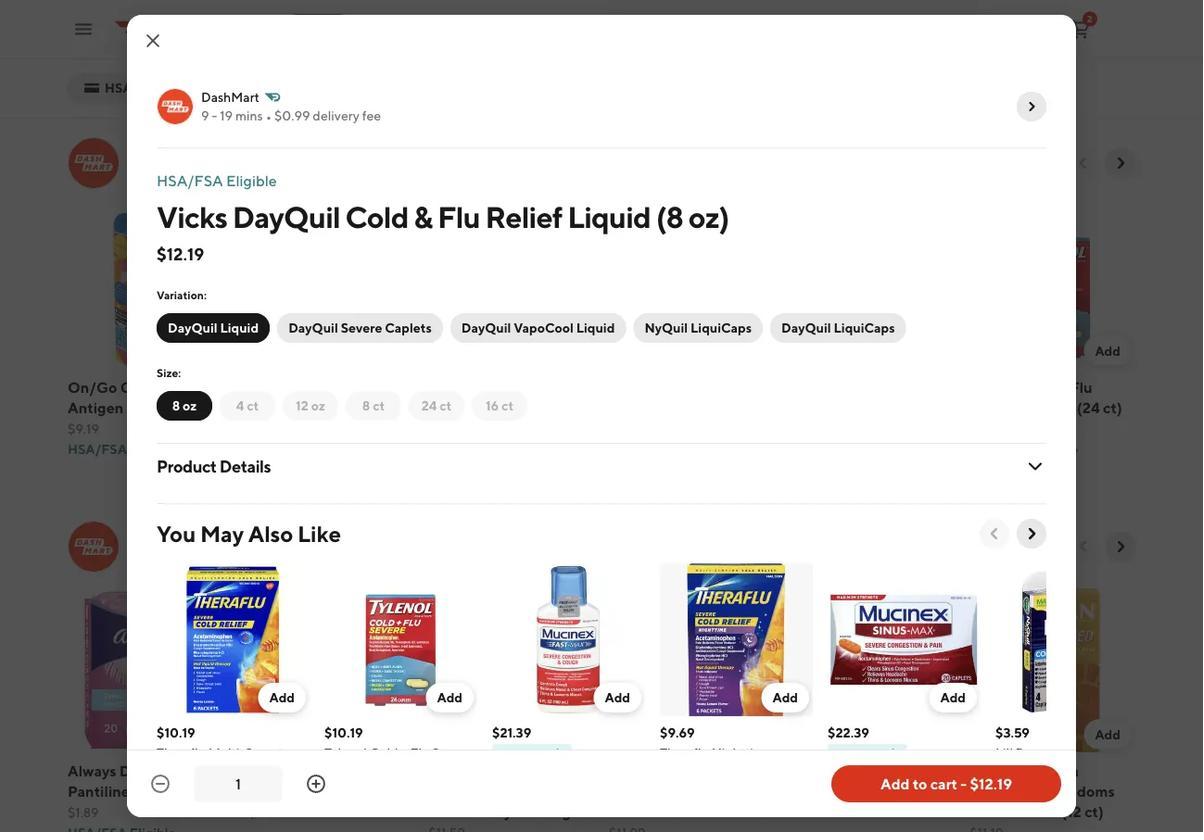 Task type: vqa. For each thing, say whether or not it's contained in the screenshot.
the rightmost Flavors
yes



Task type: describe. For each thing, give the bounding box(es) containing it.
9 - 19 mins · $0.99 delivery fee
[[201, 104, 381, 128]]

overnight
[[515, 803, 586, 821]]

vicks dayquil cold & flu relief liquid (8 oz) dialog
[[127, 15, 1149, 832]]

see
[[1001, 539, 1024, 554]]

stix
[[789, 762, 816, 780]]

you
[[157, 520, 196, 547]]

honey inside $10.19 theraflu multi-symptom green tea and honey lemon flavors severe cold medicine powder packets (6 ct)
[[245, 764, 283, 780]]

mucinex sinus-max maximum strength severe congestion & pain caplets (20 ct) image
[[828, 564, 981, 717]]

8 ct button
[[346, 391, 401, 421]]

size:
[[157, 366, 181, 379]]

8 for 8 ct
[[362, 398, 370, 413]]

wellness
[[226, 523, 319, 550]]

mins
[[235, 108, 263, 123]]

always pure cotton with flexfoam size 5 extra heavy overnight with wings pads (18 ct)
[[429, 762, 589, 832]]

theraflu nighttime severe honey lemon multi-symptom cold relief packets (6 ct) image for $9.69
[[660, 564, 813, 717]]

hsa/fsa inside the on/go one covid-19 antigen home test $9.19 hsa/fsa eligible
[[68, 441, 127, 457]]

on/go one covid-19 antigen home test $9.19 hsa/fsa eligible
[[68, 378, 225, 457]]

maximum
[[1044, 783, 1102, 798]]

strength
[[996, 801, 1048, 817]]

(18
[[546, 823, 567, 832]]

tissues
[[1014, 15, 1064, 33]]

severe inside tylenol cold + flu severe caplets (24 ct)
[[970, 399, 1017, 416]]

add for always daily thin pantiliners (20 ct) image
[[193, 727, 218, 742]]

with for wings
[[680, 783, 711, 800]]

$10.19 theraflu multi-symptom green tea and honey lemon flavors severe cold medicine powder packets (6 ct)
[[157, 725, 301, 832]]

2-
[[1080, 0, 1095, 12]]

ct) inside always pure cotton with flexfoam size 5 extra heavy overnight with wings pads (18 ct)
[[570, 823, 589, 832]]

cold inside $10.19 theraflu multi-symptom green tea and honey lemon flavors severe cold medicine powder packets (6 ct)
[[157, 801, 185, 817]]

tylenol inside $10.19 tylenol cold + flu severe caplets (24 ct)
[[324, 746, 367, 761]]

antigen
[[68, 399, 124, 416]]

product details
[[157, 456, 271, 476]]

extra for 3
[[724, 803, 761, 821]]

• 15 min for in stock essentials
[[267, 169, 320, 187]]

caplets inside tylenol cold + flu severe caplets (24 ct)
[[1020, 399, 1074, 416]]

stock
[[159, 140, 217, 166]]

on/go one covid-19 antigen home test image
[[68, 204, 233, 370]]

hsa/fsa down tylenol cold + flu severe caplets (24 ct)
[[970, 441, 1029, 457]]

green inside $10.19 theraflu multi-symptom green tea and honey lemon flavors severe cold medicine powder packets (6 ct)
[[157, 764, 194, 780]]

• for stock
[[267, 169, 274, 187]]

severe inside $10.19 tylenol cold + flu severe caplets (24 ct)
[[432, 746, 473, 761]]

0 horizontal spatial $12.19
[[157, 244, 204, 264]]

+ inside tylenol cold + flu severe caplets (24 ct)
[[1059, 378, 1067, 396]]

unscented
[[609, 803, 685, 821]]

$10.19 for $10.19 theraflu multi-symptom green tea and honey lemon flavors severe cold medicine powder packets (6 ct)
[[157, 725, 195, 741]]

packets inside $10.19 theraflu multi-symptom green tea and honey lemon flavors severe cold medicine powder packets (6 ct)
[[157, 820, 203, 832]]

24 inside button
[[422, 398, 437, 413]]

relief inside vicks dayquil cold & flu relief liquid (8 oz) $12.19 hsa/fsa eligible
[[274, 399, 315, 416]]

dayquil severe caplets button
[[277, 313, 443, 343]]

product
[[157, 456, 217, 476]]

1, for $22.39
[[854, 747, 862, 760]]

$10.19 for $10.19
[[609, 441, 647, 457]]

lubricated
[[970, 783, 1045, 800]]

flavors inside $10.19 theraflu multi-symptom green tea and honey lemon flavors severe cold medicine powder packets (6 ct)
[[200, 783, 243, 798]]

men's
[[248, 783, 289, 800]]

- inside 9 - 19 mins · $0.99 delivery fee
[[212, 108, 217, 123]]

may
[[200, 520, 244, 547]]

severe inside theraflu nighttime severe honey lemon multi-symptom cold relief packets (6 ct)
[[429, 399, 476, 416]]

(1.7
[[341, 783, 364, 800]]

0 vertical spatial condoms
[[819, 762, 885, 780]]

flonase 24 hour allergy relief spray $21.99
[[68, 0, 233, 53]]

cold inside $3.59 lil' drug store vicks nyquil severe cold & flu caplets maximum strength (4 ct)
[[1080, 764, 1109, 780]]

medicine inside $10.19 theraflu multi-symptom green tea and honey lemon flavors severe cold medicine powder packets (6 ct)
[[188, 801, 243, 817]]

packets inside the theraflu multi- symptom green tea and honey lemon flavors severe cold medicine powder packets (6 ct)
[[609, 480, 664, 498]]

previous button of carousel image for $3.59
[[985, 525, 1004, 543]]

min for intimate wellness
[[295, 553, 320, 571]]

next button of carousel image
[[1111, 154, 1130, 172]]

$21.99
[[68, 37, 106, 53]]

cold inside vicks dayquil cold & flu relief liquid (8 oz) $12.19 hsa/fsa eligible
[[348, 378, 382, 396]]

dashmart for stock
[[173, 169, 240, 187]]

and inside the theraflu multi- symptom green tea and honey lemon flavors severe cold medicine powder packets (6 ct)
[[609, 419, 635, 437]]

infinity
[[661, 762, 711, 780]]

cold inside tylenol cold + flu severe caplets (24 ct)
[[1023, 378, 1056, 396]]

open menu image
[[72, 18, 95, 40]]

wings inside always infinity flexfoam with wings unscented pads extra heavy flow size 3
[[714, 783, 758, 800]]

dashmart inside vicks dayquil cold & flu relief liquid (8 oz) dialog
[[201, 89, 259, 105]]

$22.39 buy 1, save $3
[[828, 725, 903, 760]]

from dashmart for intimate
[[134, 553, 240, 571]]

see all
[[1001, 539, 1043, 554]]

add to cart - $12.19 button
[[831, 766, 1061, 803]]

covid-
[[153, 378, 210, 396]]

4 ct
[[236, 398, 259, 413]]

symptom inside theraflu nighttime severe honey lemon multi-symptom cold relief packets (6 ct)
[[472, 419, 538, 437]]

cart
[[930, 775, 958, 793]]

extra for wings
[[429, 803, 465, 821]]

save for $21.39
[[529, 747, 552, 760]]

oz) inside the hello cake so-low men's lotion (1.7 oz) $10.29
[[367, 783, 388, 800]]

pads inside always infinity flexfoam with wings unscented pads extra heavy flow size 3
[[688, 803, 721, 821]]

dayquil for dayquil vapocool liquid
[[461, 320, 511, 336]]

caplets inside $10.19 tylenol cold + flu severe caplets (24 ct)
[[324, 764, 370, 780]]

intimate
[[134, 523, 221, 550]]

oz for 12 oz
[[311, 398, 325, 413]]

tylenol cold + flu severe caplets (24 ct)
[[970, 378, 1122, 416]]

vicks for vicks dayquil cold & flu relief liquid (8 oz) $12.19 hsa/fsa eligible
[[248, 378, 285, 396]]

0 horizontal spatial (12
[[889, 762, 908, 780]]

always infinity flexfoam with wings unscented pads extra heavy flow size 3 
[[609, 762, 761, 832]]

always for always pure cotton with flexfoam size 5 extra heavy overnight with wings pads (18 ct)
[[429, 762, 477, 780]]

8 ct
[[362, 398, 385, 413]]

delivery
[[313, 108, 360, 123]]

relief inside the "flonase 24 hour allergy relief spray $21.99"
[[68, 15, 109, 33]]

ct for 4 ct
[[247, 398, 259, 413]]

eligible inside vicks dayquil cold & flu relief liquid (8 oz) $12.19 hsa/fsa eligible
[[310, 441, 356, 457]]

lemon inside theraflu nighttime severe honey lemon multi-symptom cold relief packets (6 ct)
[[527, 399, 575, 416]]

·
[[267, 104, 271, 128]]

• 15 min for intimate wellness
[[267, 553, 320, 571]]

hsa/fsa button
[[68, 73, 175, 103]]

dayquil liquicaps
[[781, 320, 895, 336]]

vicks dayquil cold & flu relief liquid (8 oz) $12.19 hsa/fsa eligible
[[248, 378, 404, 457]]

facial
[[970, 15, 1011, 33]]

$21.39
[[492, 725, 531, 741]]

lemon inside $9.69 theraflu nighttime severe honey lemon multi-symptom cold relief packets (6 ct)
[[745, 764, 786, 780]]

min for in stock essentials
[[295, 169, 320, 187]]

add for always pure cotton with flexfoam size 5 extra heavy overnight with wings pads (18 ct) image
[[554, 727, 579, 742]]

see all link
[[990, 532, 1054, 562]]

theraflu multi-symptom green tea and honey lemon flavors severe cold medicine powder packets (6 ct) image for theraflu multi-symptom green tea and honey lemon flavors severe cold medicine powder packets (6 ct)
[[157, 564, 310, 717]]

puffs
[[970, 0, 1006, 12]]

increase quantity by 1 image
[[305, 773, 327, 795]]

mucinex fast-max maximum strength severe liquid congestion & cough medicine (6 oz) image
[[492, 564, 645, 717]]

hour
[[146, 0, 180, 12]]

oz for 8 oz
[[183, 398, 197, 413]]

tylenol cold + flu severe caplets (24 ct) image for $10.19
[[324, 564, 477, 717]]

9
[[201, 108, 209, 123]]

theraflu multi- symptom green tea and honey lemon flavors severe cold medicine powder packets (6 ct)
[[609, 378, 748, 498]]

theraflu nighttime severe honey lemon multi-symptom cold relief packets (6 ct) image for theraflu nighttime severe honey lemon multi-symptom cold relief packets (6 ct)
[[429, 204, 594, 370]]

(6 inside $9.69 theraflu nighttime severe honey lemon multi-symptom cold relief packets (6 ct)
[[747, 801, 759, 817]]

flonase
[[68, 0, 122, 12]]

always for always infinity flexfoam with wings unscented pads extra heavy flow size 3 
[[609, 762, 658, 780]]

puffs ultra soft 2-ply facial tissues (48 ct)
[[970, 0, 1117, 33]]

soft
[[1048, 0, 1077, 12]]

hsa/fsa inside vicks dayquil cold & flu relief liquid (8 oz) $12.19 hsa/fsa eligible
[[248, 441, 307, 457]]

previous button of carousel image right all
[[1074, 538, 1093, 556]]

nyquil
[[645, 320, 688, 336]]

tea inside the theraflu multi- symptom green tea and honey lemon flavors severe cold medicine powder packets (6 ct)
[[724, 399, 748, 416]]

flavors inside the theraflu multi- symptom green tea and honey lemon flavors severe cold medicine powder packets (6 ct)
[[609, 440, 659, 457]]

ct) inside puffs ultra soft 2-ply facial tissues (48 ct)
[[1094, 15, 1113, 33]]

ct for 24 ct
[[440, 398, 452, 413]]

hello
[[248, 762, 285, 780]]

lil'
[[996, 746, 1013, 761]]

4.5
[[226, 80, 246, 95]]

ct) inside tylenol cold + flu severe caplets (24 ct)
[[1103, 399, 1122, 416]]

symptom inside $10.19 theraflu multi-symptom green tea and honey lemon flavors severe cold medicine powder packets (6 ct)
[[245, 746, 301, 761]]

+ inside $10.19 tylenol cold + flu severe caplets (24 ct)
[[401, 746, 408, 761]]

ct) inside theraflu nighttime severe honey lemon multi-symptom cold relief packets (6 ct)
[[548, 440, 567, 457]]

details
[[220, 456, 271, 476]]

packets inside $9.69 theraflu nighttime severe honey lemon multi-symptom cold relief packets (6 ct)
[[697, 801, 744, 817]]

add for trojan premium lubricated condoms ultra ribbed (12 ct) image
[[1095, 727, 1121, 742]]

$10.29
[[248, 805, 288, 820]]

ct) inside $10.19 tylenol cold + flu severe caplets (24 ct)
[[395, 764, 411, 780]]

multi- inside $9.69 theraflu nighttime severe honey lemon multi-symptom cold relief packets (6 ct)
[[660, 783, 697, 798]]

$9.69 theraflu nighttime severe honey lemon multi-symptom cold relief packets (6 ct)
[[660, 725, 786, 817]]

nighttime inside theraflu nighttime severe honey lemon multi-symptom cold relief packets (6 ct)
[[490, 378, 561, 396]]

$22.39
[[828, 725, 869, 741]]

add for mucinex fast-max maximum strength severe liquid congestion & cough medicine (6 oz) image
[[605, 690, 630, 705]]

severe inside $9.69 theraflu nighttime severe honey lemon multi-symptom cold relief packets (6 ct)
[[660, 764, 701, 780]]

all
[[1026, 539, 1043, 554]]

eligible up delivery
[[310, 78, 356, 93]]

$3.59 lil' drug store vicks nyquil severe cold & flu caplets maximum strength (4 ct)
[[996, 725, 1142, 817]]

in stock essentials
[[134, 140, 324, 166]]

& for vicks dayquil cold & flu relief liquid (8 oz) $12.19 hsa/fsa eligible
[[385, 378, 394, 396]]

12 oz button
[[283, 391, 338, 421]]

add for "theraflu nighttime severe honey lemon multi-symptom cold relief packets (6 ct)" image associated with theraflu nighttime severe honey lemon multi-symptom cold relief packets (6 ct)
[[554, 343, 579, 358]]

hello cake so-low men's lotion (1.7 oz) image
[[248, 588, 414, 753]]

spray
[[112, 15, 151, 33]]

severe inside the theraflu multi- symptom green tea and honey lemon flavors severe cold medicine powder packets (6 ct)
[[662, 440, 710, 457]]

you may also like
[[157, 520, 341, 547]]

eligible inside vicks dayquil cold & flu relief liquid (8 oz) dialog
[[226, 172, 277, 190]]

like
[[298, 520, 341, 547]]

packets inside theraflu nighttime severe honey lemon multi-symptom cold relief packets (6 ct)
[[473, 440, 527, 457]]

relief inside theraflu nighttime severe honey lemon multi-symptom cold relief packets (6 ct)
[[429, 440, 470, 457]]

- inside button
[[961, 775, 967, 793]]

ct for 8 ct
[[373, 398, 385, 413]]

go to store page image
[[1024, 99, 1039, 114]]

nyquil
[[996, 764, 1034, 780]]

decrease quantity by 1 image
[[149, 773, 171, 795]]

flu inside $3.59 lil' drug store vicks nyquil severe cold & flu caplets maximum strength (4 ct)
[[1122, 764, 1142, 780]]

size inside always pure cotton with flexfoam size 5 extra heavy overnight with wings pads (18 ct)
[[533, 783, 562, 800]]

3
[[724, 823, 733, 832]]

flu for vicks dayquil cold & flu relief liquid (8 oz)
[[438, 199, 480, 234]]

add for "theraflu nighttime severe honey lemon multi-symptom cold relief packets (6 ct)" image related to $9.69
[[773, 690, 798, 705]]

flow
[[655, 823, 689, 832]]

ct) inside trojan premium lubricated condoms ultra ribbed (12 ct)
[[1085, 803, 1104, 821]]

1 horizontal spatial next button of carousel image
[[1111, 538, 1130, 556]]

intimate wellness
[[134, 523, 319, 550]]

on/go
[[68, 378, 117, 396]]

low
[[351, 762, 380, 780]]

green inside the theraflu multi- symptom green tea and honey lemon flavors severe cold medicine powder packets (6 ct)
[[678, 399, 721, 416]]

home
[[127, 399, 168, 416]]

symptom inside $9.69 theraflu nighttime severe honey lemon multi-symptom cold relief packets (6 ct)
[[697, 783, 753, 798]]

dashmart for wellness
[[173, 553, 240, 571]]

$12.19 inside button
[[970, 775, 1012, 793]]

lemon inside the theraflu multi- symptom green tea and honey lemon flavors severe cold medicine powder packets (6 ct)
[[686, 419, 734, 437]]

2 vertical spatial hsa/fsa eligible
[[970, 441, 1078, 457]]

$10.19 for $10.19 tylenol cold + flu severe caplets (24 ct)
[[324, 725, 363, 741]]

dayquil vapocool liquid button
[[450, 313, 626, 343]]

relief inside $9.69 theraflu nighttime severe honey lemon multi-symptom cold relief packets (6 ct)
[[660, 801, 695, 817]]

dayquil for dayquil severe caplets
[[288, 320, 338, 336]]

theraflu inside $9.69 theraflu nighttime severe honey lemon multi-symptom cold relief packets (6 ct)
[[660, 746, 709, 761]]

19 inside the on/go one covid-19 antigen home test $9.19 hsa/fsa eligible
[[210, 378, 225, 396]]

store
[[1048, 746, 1079, 761]]

dayquil inside vicks dayquil cold & flu relief liquid (8 oz) $12.19 hsa/fsa eligible
[[289, 378, 345, 396]]



Task type: locate. For each thing, give the bounding box(es) containing it.
& for vicks dayquil cold & flu relief liquid (8 oz)
[[414, 199, 432, 234]]

dashmart down stock
[[173, 169, 240, 187]]

nighttime
[[490, 378, 561, 396], [712, 746, 772, 761]]

$3.59 for $3.59
[[789, 441, 823, 457]]

1 horizontal spatial theraflu nighttime severe honey lemon multi-symptom cold relief packets (6 ct) image
[[660, 564, 813, 717]]

(12 inside trojan premium lubricated condoms ultra ribbed (12 ct)
[[1062, 803, 1082, 821]]

0 horizontal spatial &
[[385, 378, 394, 396]]

with for flexfoam
[[429, 783, 459, 800]]

15 for intimate wellness
[[277, 553, 292, 571]]

2 1, from the left
[[854, 747, 862, 760]]

1 horizontal spatial tylenol
[[970, 378, 1020, 396]]

0 horizontal spatial powder
[[246, 801, 291, 817]]

hsa/fsa eligible inside vicks dayquil cold & flu relief liquid (8 oz) dialog
[[157, 172, 277, 190]]

(20
[[145, 783, 170, 800]]

$3 for $21.39
[[554, 747, 568, 760]]

heavy for overnight
[[468, 803, 512, 821]]

2
[[1087, 13, 1093, 24]]

halls relief honey lemon cough drops (30 ct) image
[[789, 204, 955, 370]]

0 vertical spatial (24
[[1077, 399, 1100, 416]]

liquid
[[568, 199, 651, 234], [220, 320, 259, 336], [576, 320, 615, 336], [318, 399, 362, 416]]

vicks right store
[[1082, 746, 1114, 761]]

2 15 from the top
[[277, 553, 292, 571]]

1 vertical spatial condoms
[[1048, 783, 1115, 800]]

dayquil inside dayquil vapocool liquid button
[[461, 320, 511, 336]]

ribbed
[[1008, 803, 1059, 821]]

from dashmart down intimate
[[134, 553, 240, 571]]

cold inside $10.19 tylenol cold + flu severe caplets (24 ct)
[[370, 746, 398, 761]]

theraflu multi-symptom green tea and honey lemon flavors severe cold medicine powder packets (6 ct) image for $10.19
[[609, 204, 775, 370]]

1 vertical spatial tylenol cold + flu severe caplets (24 ct) image
[[324, 564, 477, 717]]

1 horizontal spatial heavy
[[609, 823, 652, 832]]

over 4.5
[[194, 80, 246, 95]]

size
[[533, 783, 562, 800], [692, 823, 721, 832]]

19 inside 9 - 19 mins · $0.99 delivery fee
[[220, 108, 233, 123]]

dayquil liquid
[[168, 320, 259, 336]]

1 horizontal spatial size
[[692, 823, 721, 832]]

1 ct from the left
[[247, 398, 259, 413]]

tea
[[724, 399, 748, 416], [196, 764, 217, 780]]

1 8 from the left
[[172, 398, 180, 413]]

to
[[913, 775, 927, 793]]

symptom inside the theraflu multi- symptom green tea and honey lemon flavors severe cold medicine powder packets (6 ct)
[[609, 399, 675, 416]]

always
[[68, 762, 116, 780], [429, 762, 477, 780], [609, 762, 658, 780]]

1, up stix condoms (12 ct)
[[854, 747, 862, 760]]

$12.19 up variation:
[[157, 244, 204, 264]]

• 15 min down essentials
[[267, 169, 320, 187]]

0 vertical spatial min
[[295, 169, 320, 187]]

save
[[529, 747, 552, 760], [864, 747, 888, 760]]

0 horizontal spatial buy
[[496, 747, 516, 760]]

dashmart down the may
[[173, 553, 240, 571]]

2 min from the top
[[295, 553, 320, 571]]

1 vertical spatial flavors
[[200, 783, 243, 798]]

powder
[[677, 460, 730, 478], [246, 801, 291, 817]]

2 • from the top
[[267, 553, 274, 571]]

eligible down tylenol cold + flu severe caplets (24 ct)
[[1032, 441, 1078, 457]]

1 vertical spatial min
[[295, 553, 320, 571]]

hsa/fsa eligible down in stock essentials
[[157, 172, 277, 190]]

medicine inside the theraflu multi- symptom green tea and honey lemon flavors severe cold medicine powder packets (6 ct)
[[609, 460, 674, 478]]

dayquil liquid button
[[157, 313, 270, 343]]

pads down "overnight"
[[510, 823, 543, 832]]

always daily thin pantiliners (20 ct) $1.89
[[68, 762, 192, 820]]

1 min from the top
[[295, 169, 320, 187]]

pads
[[688, 803, 721, 821], [510, 823, 543, 832]]

12 oz
[[296, 398, 325, 413]]

and left the hello
[[220, 764, 242, 780]]

over
[[194, 80, 224, 95]]

hsa/fsa inside vicks dayquil cold & flu relief liquid (8 oz) dialog
[[157, 172, 223, 190]]

0 horizontal spatial theraflu multi-symptom green tea and honey lemon flavors severe cold medicine powder packets (6 ct) image
[[157, 564, 310, 717]]

$9.69 inside $9.69 theraflu nighttime severe honey lemon multi-symptom cold relief packets (6 ct)
[[660, 725, 695, 741]]

15 down essentials
[[277, 169, 292, 187]]

stix condoms (12 ct) image
[[789, 588, 955, 753]]

close image
[[142, 30, 164, 52]]

multi- inside theraflu nighttime severe honey lemon multi-symptom cold relief packets (6 ct)
[[429, 419, 472, 437]]

oz) for vicks dayquil cold & flu relief liquid (8 oz) $12.19 hsa/fsa eligible
[[382, 399, 404, 416]]

$9.19
[[68, 421, 99, 436]]

1 vertical spatial and
[[220, 764, 242, 780]]

symptom up the hello
[[245, 746, 301, 761]]

& inside $3.59 lil' drug store vicks nyquil severe cold & flu caplets maximum strength (4 ct)
[[1112, 764, 1120, 780]]

(8 for vicks dayquil cold & flu relief liquid (8 oz) $12.19 hsa/fsa eligible
[[365, 399, 379, 416]]

lemon
[[527, 399, 575, 416], [686, 419, 734, 437], [745, 764, 786, 780], [157, 783, 198, 798]]

1 horizontal spatial condoms
[[1048, 783, 1115, 800]]

vicks for vicks dayquil cold & flu relief liquid (8 oz)
[[157, 199, 227, 234]]

0 horizontal spatial +
[[401, 746, 408, 761]]

nighttime up the 16 ct
[[490, 378, 561, 396]]

pantiliners
[[68, 783, 142, 800]]

cotton
[[516, 762, 566, 780]]

theraflu inside theraflu nighttime severe honey lemon multi-symptom cold relief packets (6 ct)
[[429, 378, 486, 396]]

0 horizontal spatial $3.59
[[789, 441, 823, 457]]

ply
[[1095, 0, 1117, 12]]

ct for 16 ct
[[502, 398, 514, 413]]

3 always from the left
[[609, 762, 658, 780]]

8 right 12 oz button
[[362, 398, 370, 413]]

in
[[134, 140, 155, 166]]

extra down $10.19 tylenol cold + flu severe caplets (24 ct)
[[429, 803, 465, 821]]

ct) inside the theraflu multi- symptom green tea and honey lemon flavors severe cold medicine powder packets (6 ct)
[[684, 480, 704, 498]]

2 liquicaps from the left
[[834, 320, 895, 336]]

1,
[[519, 747, 526, 760], [854, 747, 862, 760]]

1 always from the left
[[68, 762, 116, 780]]

condoms up (4
[[1048, 783, 1115, 800]]

2 extra from the left
[[724, 803, 761, 821]]

essentials
[[222, 140, 324, 166]]

theraflu multi-symptom green tea and honey lemon flavors severe cold medicine powder packets (6 ct) image inside vicks dayquil cold & flu relief liquid (8 oz) dialog
[[157, 564, 310, 717]]

save inside $21.39 buy 1, save $3
[[529, 747, 552, 760]]

$12.19 inside vicks dayquil cold & flu relief liquid (8 oz) $12.19 hsa/fsa eligible
[[248, 421, 284, 436]]

$9.69 up infinity
[[660, 725, 695, 741]]

cold inside the theraflu multi- symptom green tea and honey lemon flavors severe cold medicine powder packets (6 ct)
[[713, 440, 746, 457]]

1 horizontal spatial powder
[[677, 460, 730, 478]]

2 save from the left
[[864, 747, 888, 760]]

with inside always infinity flexfoam with wings unscented pads extra heavy flow size 3
[[680, 783, 711, 800]]

0 vertical spatial ultra
[[1010, 0, 1045, 12]]

flexfoam up unscented
[[609, 783, 677, 800]]

1 vertical spatial 24
[[422, 398, 437, 413]]

multi-
[[670, 378, 713, 396], [429, 419, 472, 437], [208, 746, 245, 761], [660, 783, 697, 798]]

1 vertical spatial size
[[692, 823, 721, 832]]

add button
[[182, 336, 230, 366], [182, 336, 230, 366], [543, 336, 590, 366], [543, 336, 590, 366], [723, 336, 771, 366], [723, 336, 771, 366], [1084, 336, 1132, 366], [1084, 336, 1132, 366], [258, 683, 306, 713], [258, 683, 306, 713], [426, 683, 474, 713], [426, 683, 474, 713], [594, 683, 641, 713], [594, 683, 641, 713], [761, 683, 809, 713], [761, 683, 809, 713], [929, 683, 977, 713], [929, 683, 977, 713], [182, 720, 230, 750], [182, 720, 230, 750], [543, 720, 590, 750], [543, 720, 590, 750], [1084, 720, 1132, 750], [1084, 720, 1132, 750]]

1 1, from the left
[[519, 747, 526, 760]]

2 • 15 min from the top
[[267, 553, 320, 571]]

from dashmart for in
[[134, 169, 240, 187]]

daily
[[119, 762, 155, 780]]

save inside $22.39 buy 1, save $3
[[864, 747, 888, 760]]

8 for 8 oz
[[172, 398, 180, 413]]

4 ct from the left
[[502, 398, 514, 413]]

$3 up cotton on the left bottom of the page
[[554, 747, 568, 760]]

save for $22.39
[[864, 747, 888, 760]]

24 right 8 ct
[[422, 398, 437, 413]]

(6 inside theraflu nighttime severe honey lemon multi-symptom cold relief packets (6 ct)
[[530, 440, 545, 457]]

flu for $10.19 tylenol cold + flu severe caplets (24 ct)
[[410, 746, 429, 761]]

1 vertical spatial heavy
[[609, 823, 652, 832]]

severe inside button
[[341, 320, 382, 336]]

ct) inside $3.59 lil' drug store vicks nyquil severe cold & flu caplets maximum strength (4 ct)
[[1065, 801, 1081, 817]]

lotion
[[292, 783, 338, 800]]

vicks inside $3.59 lil' drug store vicks nyquil severe cold & flu caplets maximum strength (4 ct)
[[1082, 746, 1114, 761]]

heavy for flow
[[609, 823, 652, 832]]

always pure cotton with flexfoam size 5 extra heavy overnight with wings pads (18 ct) image
[[429, 588, 594, 753]]

2 horizontal spatial $12.19
[[970, 775, 1012, 793]]

theraflu nighttime severe honey lemon multi-symptom cold relief packets (6 ct)
[[429, 378, 575, 457]]

buy
[[496, 747, 516, 760], [831, 747, 852, 760]]

2 from from the top
[[134, 553, 170, 571]]

buy up the pure
[[496, 747, 516, 760]]

(6 inside the theraflu multi- symptom green tea and honey lemon flavors severe cold medicine powder packets (6 ct)
[[667, 480, 681, 498]]

condoms inside trojan premium lubricated condoms ultra ribbed (12 ct)
[[1048, 783, 1115, 800]]

flexfoam inside always infinity flexfoam with wings unscented pads extra heavy flow size 3
[[609, 783, 677, 800]]

multi- down infinity
[[660, 783, 697, 798]]

caplets
[[385, 320, 432, 336], [1020, 399, 1074, 416], [324, 764, 370, 780], [996, 783, 1041, 798]]

0 horizontal spatial medicine
[[188, 801, 243, 817]]

4 ct button
[[220, 391, 275, 421]]

hsa/fsa inside button
[[105, 80, 164, 95]]

- right '9'
[[212, 108, 217, 123]]

min down essentials
[[295, 169, 320, 187]]

2 ct from the left
[[373, 398, 385, 413]]

1 from dashmart from the top
[[134, 169, 240, 187]]

1 horizontal spatial nighttime
[[712, 746, 772, 761]]

thin
[[158, 762, 188, 780]]

1 extra from the left
[[429, 803, 465, 821]]

1 items, open order cart image
[[1070, 18, 1092, 40]]

1 horizontal spatial medicine
[[609, 460, 674, 478]]

0 horizontal spatial 8
[[172, 398, 180, 413]]

$3 inside $21.39 buy 1, save $3
[[554, 747, 568, 760]]

eligible inside the on/go one covid-19 antigen home test $9.19 hsa/fsa eligible
[[130, 441, 176, 457]]

add for $10.19's theraflu multi-symptom green tea and honey lemon flavors severe cold medicine powder packets (6 ct) 'image'
[[734, 343, 760, 358]]

2 horizontal spatial vicks
[[1082, 746, 1114, 761]]

1 vertical spatial hsa/fsa eligible
[[157, 172, 277, 190]]

stix condoms (12 ct)
[[789, 762, 931, 780]]

honey right 24 ct button
[[479, 399, 524, 416]]

dayquil severe caplets
[[288, 320, 432, 336]]

and up product details 'dropdown button'
[[609, 419, 635, 437]]

1 horizontal spatial vicks
[[248, 378, 285, 396]]

save up stix condoms (12 ct)
[[864, 747, 888, 760]]

honey inside the theraflu multi- symptom green tea and honey lemon flavors severe cold medicine powder packets (6 ct)
[[638, 419, 683, 437]]

theraflu inside the theraflu multi- symptom green tea and honey lemon flavors severe cold medicine powder packets (6 ct)
[[609, 378, 667, 396]]

symptom up product details 'dropdown button'
[[609, 399, 675, 416]]

1 horizontal spatial $3
[[890, 747, 903, 760]]

add for theraflu multi-symptom green tea and honey lemon flavors severe cold medicine powder packets (6 ct) 'image' in the vicks dayquil cold & flu relief liquid (8 oz) dialog
[[269, 690, 295, 705]]

always up pantiliners
[[68, 762, 116, 780]]

ct left 24 ct
[[373, 398, 385, 413]]

$3 for $22.39
[[890, 747, 903, 760]]

1 buy from the left
[[496, 747, 516, 760]]

• down essentials
[[267, 169, 274, 187]]

dayquil inside 'dayquil liquicaps' button
[[781, 320, 831, 336]]

with
[[429, 783, 459, 800], [680, 783, 711, 800], [429, 823, 459, 832]]

save up cotton on the left bottom of the page
[[529, 747, 552, 760]]

1, inside $21.39 buy 1, save $3
[[519, 747, 526, 760]]

2 vertical spatial vicks
[[1082, 746, 1114, 761]]

8
[[172, 398, 180, 413], [362, 398, 370, 413]]

always infinity flexfoam with wings unscented pads extra heavy flow size 3 (28 ct) image
[[609, 588, 775, 753]]

2 8 from the left
[[362, 398, 370, 413]]

0 vertical spatial (8
[[656, 199, 683, 234]]

multi- down 24 ct
[[429, 419, 472, 437]]

previous button of carousel image left next button of carousel image
[[1074, 154, 1093, 172]]

5
[[565, 783, 574, 800]]

$1.89
[[68, 805, 99, 820]]

1 horizontal spatial $12.19
[[248, 421, 284, 436]]

always daily thin pantiliners (20 ct) image
[[68, 588, 233, 753]]

1 text field
[[205, 774, 272, 794]]

oz inside 8 oz "button"
[[183, 398, 197, 413]]

0 horizontal spatial $10.19
[[157, 725, 195, 741]]

oz) inside dialog
[[688, 199, 729, 234]]

dayquil for dayquil liquid
[[168, 320, 217, 336]]

$12.19 down lil'
[[970, 775, 1012, 793]]

hsa/fsa down stock
[[157, 172, 223, 190]]

nighttime up always infinity flexfoam with wings unscented pads extra heavy flow size 3
[[712, 746, 772, 761]]

15 for in stock essentials
[[277, 169, 292, 187]]

1 vertical spatial $12.19
[[248, 421, 284, 436]]

severe inside $3.59 lil' drug store vicks nyquil severe cold & flu caplets maximum strength (4 ct)
[[1037, 764, 1078, 780]]

hsa/fsa down close image on the top of page
[[105, 80, 164, 95]]

multi- inside $10.19 theraflu multi-symptom green tea and honey lemon flavors severe cold medicine powder packets (6 ct)
[[208, 746, 245, 761]]

liquicaps
[[691, 320, 752, 336], [834, 320, 895, 336]]

3 ct from the left
[[440, 398, 452, 413]]

oz) inside vicks dayquil cold & flu relief liquid (8 oz) $12.19 hsa/fsa eligible
[[382, 399, 404, 416]]

2 vertical spatial $12.19
[[970, 775, 1012, 793]]

green
[[678, 399, 721, 416], [157, 764, 194, 780]]

previous button of carousel image left all
[[985, 525, 1004, 543]]

cake
[[288, 762, 324, 780]]

0 horizontal spatial next button of carousel image
[[1022, 525, 1041, 543]]

0 horizontal spatial 24
[[125, 0, 143, 12]]

ultra inside puffs ultra soft 2-ply facial tissues (48 ct)
[[1010, 0, 1045, 12]]

0 horizontal spatial wings
[[462, 823, 507, 832]]

severe
[[341, 320, 382, 336], [429, 399, 476, 416], [970, 399, 1017, 416], [662, 440, 710, 457], [432, 746, 473, 761], [660, 764, 701, 780], [1037, 764, 1078, 780], [246, 783, 286, 798]]

from down in
[[134, 169, 170, 187]]

1 vertical spatial from
[[134, 553, 170, 571]]

lemon inside $10.19 theraflu multi-symptom green tea and honey lemon flavors severe cold medicine powder packets (6 ct)
[[157, 783, 198, 798]]

0 horizontal spatial tylenol cold + flu severe caplets (24 ct) image
[[324, 564, 477, 717]]

15
[[277, 169, 292, 187], [277, 553, 292, 571]]

tylenol cold + flu severe caplets (24 ct) image for tylenol cold + flu severe caplets (24 ct)
[[970, 204, 1136, 370]]

1 horizontal spatial tea
[[724, 399, 748, 416]]

0 vertical spatial $12.19
[[157, 244, 204, 264]]

1 horizontal spatial wings
[[714, 783, 758, 800]]

theraflu down nyquil
[[609, 378, 667, 396]]

1 horizontal spatial ultra
[[1010, 0, 1045, 12]]

1 save from the left
[[529, 747, 552, 760]]

drug
[[1016, 746, 1045, 761]]

extra up 3
[[724, 803, 761, 821]]

dayquil for dayquil liquicaps
[[781, 320, 831, 336]]

tylenol cold + flu severe caplets (24 ct) image
[[970, 204, 1136, 370], [324, 564, 477, 717]]

1 vertical spatial +
[[401, 746, 408, 761]]

0 horizontal spatial heavy
[[468, 803, 512, 821]]

powder inside the theraflu multi- symptom green tea and honey lemon flavors severe cold medicine powder packets (6 ct)
[[677, 460, 730, 478]]

$3 inside $22.39 buy 1, save $3
[[890, 747, 903, 760]]

24 up the spray
[[125, 0, 143, 12]]

8 oz
[[172, 398, 197, 413]]

dashmart image
[[157, 88, 194, 125]]

from
[[134, 169, 170, 187], [134, 553, 170, 571]]

cold inside $9.69 theraflu nighttime severe honey lemon multi-symptom cold relief packets (6 ct)
[[756, 783, 784, 798]]

condoms
[[819, 762, 885, 780], [1048, 783, 1115, 800]]

powder inside $10.19 theraflu multi-symptom green tea and honey lemon flavors severe cold medicine powder packets (6 ct)
[[246, 801, 291, 817]]

honey up product details 'dropdown button'
[[638, 419, 683, 437]]

1 vertical spatial (12
[[1062, 803, 1082, 821]]

1 15 from the top
[[277, 169, 292, 187]]

multi- up the 1 text box
[[208, 746, 245, 761]]

1 horizontal spatial (12
[[1062, 803, 1082, 821]]

dayquil liquicaps button
[[770, 313, 906, 343]]

heavy down the pure
[[468, 803, 512, 821]]

condoms down $22.39 buy 1, save $3
[[819, 762, 885, 780]]

severe inside $10.19 theraflu multi-symptom green tea and honey lemon flavors severe cold medicine powder packets (6 ct)
[[246, 783, 286, 798]]

$9.69 down 24 ct button
[[429, 441, 463, 457]]

0 vertical spatial 19
[[220, 108, 233, 123]]

flu inside tylenol cold + flu severe caplets (24 ct)
[[1070, 378, 1093, 396]]

0 vertical spatial medicine
[[609, 460, 674, 478]]

2 horizontal spatial &
[[1112, 764, 1120, 780]]

dayquil vapocool liquid
[[461, 320, 615, 336]]

oz down covid-
[[183, 398, 197, 413]]

0 horizontal spatial tylenol
[[324, 746, 367, 761]]

honey inside $9.69 theraflu nighttime severe honey lemon multi-symptom cold relief packets (6 ct)
[[703, 764, 742, 780]]

$10.19 tylenol cold + flu severe caplets (24 ct)
[[324, 725, 473, 780]]

1 vertical spatial medicine
[[188, 801, 243, 817]]

oz) for vicks dayquil cold & flu relief liquid (8 oz)
[[688, 199, 729, 234]]

2 oz from the left
[[311, 398, 325, 413]]

1 horizontal spatial flexfoam
[[609, 783, 677, 800]]

1 horizontal spatial tylenol cold + flu severe caplets (24 ct) image
[[970, 204, 1136, 370]]

from for intimate
[[134, 553, 170, 571]]

1 horizontal spatial &
[[414, 199, 432, 234]]

ultra down lubricated
[[970, 803, 1005, 821]]

always inside always pure cotton with flexfoam size 5 extra heavy overnight with wings pads (18 ct)
[[429, 762, 477, 780]]

vicks inside vicks dayquil cold & flu relief liquid (8 oz) $12.19 hsa/fsa eligible
[[248, 378, 285, 396]]

8 oz button
[[157, 391, 212, 421]]

liquicaps inside 'dayquil liquicaps' button
[[834, 320, 895, 336]]

0 vertical spatial and
[[609, 419, 635, 437]]

24 inside the "flonase 24 hour allergy relief spray $21.99"
[[125, 0, 143, 12]]

theraflu nighttime severe honey lemon multi-symptom cold relief packets (6 ct) image
[[429, 204, 594, 370], [660, 564, 813, 717]]

1 oz from the left
[[183, 398, 197, 413]]

eligible down 12 oz button
[[310, 441, 356, 457]]

2 vertical spatial &
[[1112, 764, 1120, 780]]

8 inside button
[[362, 398, 370, 413]]

ct right 4
[[247, 398, 259, 413]]

flu for vicks dayquil cold & flu relief liquid (8 oz) $12.19 hsa/fsa eligible
[[248, 399, 271, 416]]

0 vertical spatial • 15 min
[[267, 169, 320, 187]]

always for always daily thin pantiliners (20 ct) $1.89
[[68, 762, 116, 780]]

(12 left to
[[889, 762, 908, 780]]

(12 down maximum
[[1062, 803, 1082, 821]]

buy for $22.39
[[831, 747, 852, 760]]

0 horizontal spatial save
[[529, 747, 552, 760]]

symptom down the 16 ct
[[472, 419, 538, 437]]

vicks dayquil cold & flu relief liquid (8 oz) image
[[248, 204, 414, 370]]

1 vertical spatial 19
[[210, 378, 225, 396]]

size inside always infinity flexfoam with wings unscented pads extra heavy flow size 3
[[692, 823, 721, 832]]

packets
[[473, 440, 527, 457], [609, 480, 664, 498], [697, 801, 744, 817], [157, 820, 203, 832]]

0 vertical spatial $9.69
[[429, 441, 463, 457]]

$3.59 for $3.59 lil' drug store vicks nyquil severe cold & flu caplets maximum strength (4 ct)
[[996, 725, 1030, 741]]

ct) inside $9.69 theraflu nighttime severe honey lemon multi-symptom cold relief packets (6 ct)
[[762, 801, 778, 817]]

1 horizontal spatial theraflu multi-symptom green tea and honey lemon flavors severe cold medicine powder packets (6 ct) image
[[609, 204, 775, 370]]

symptom up 3
[[697, 783, 753, 798]]

16
[[486, 398, 499, 413]]

$9.69 for $9.69
[[429, 441, 463, 457]]

add for mucinex sinus-max maximum strength severe congestion & pain caplets (20 ct) image
[[940, 690, 966, 705]]

0 vertical spatial +
[[1059, 378, 1067, 396]]

multi- down nyquil liquicaps button
[[670, 378, 713, 396]]

(8 for vicks dayquil cold & flu relief liquid (8 oz)
[[656, 199, 683, 234]]

1 vertical spatial green
[[157, 764, 194, 780]]

(8 inside dialog
[[656, 199, 683, 234]]

vapocool
[[514, 320, 574, 336]]

honey up men's
[[245, 764, 283, 780]]

pads up the flow at the bottom
[[688, 803, 721, 821]]

eligible down essentials
[[226, 172, 277, 190]]

fee
[[362, 108, 381, 123]]

1 • 15 min from the top
[[267, 169, 320, 187]]

extra inside always infinity flexfoam with wings unscented pads extra heavy flow size 3
[[724, 803, 761, 821]]

• for wellness
[[267, 553, 274, 571]]

2 buy from the left
[[831, 747, 852, 760]]

previous button of carousel image for tylenol cold + flu severe caplets (24 ct)
[[1074, 154, 1093, 172]]

1 $3 from the left
[[554, 747, 568, 760]]

dayquil inside dayquil severe caplets button
[[288, 320, 338, 336]]

1 horizontal spatial flavors
[[609, 440, 659, 457]]

trojan premium lubricated condoms ultra ribbed (12 ct) image
[[970, 588, 1136, 753]]

flexfoam
[[462, 783, 530, 800], [609, 783, 677, 800]]

heavy
[[468, 803, 512, 821], [609, 823, 652, 832]]

liquicaps for dayquil liquicaps
[[834, 320, 895, 336]]

1 vertical spatial $9.69
[[660, 725, 695, 741]]

1 horizontal spatial buy
[[831, 747, 852, 760]]

dayquil inside dayquil liquid button
[[168, 320, 217, 336]]

2 horizontal spatial always
[[609, 762, 658, 780]]

$9.69 for $9.69 theraflu nighttime severe honey lemon multi-symptom cold relief packets (6 ct)
[[660, 725, 695, 741]]

nighttime inside $9.69 theraflu nighttime severe honey lemon multi-symptom cold relief packets (6 ct)
[[712, 746, 772, 761]]

16 ct
[[486, 398, 514, 413]]

tylenol
[[970, 378, 1020, 396], [324, 746, 367, 761]]

1 horizontal spatial always
[[429, 762, 477, 780]]

0 horizontal spatial (8
[[365, 399, 379, 416]]

next button of carousel image
[[1022, 525, 1041, 543], [1111, 538, 1130, 556]]

0 vertical spatial (12
[[889, 762, 908, 780]]

size left 3
[[692, 823, 721, 832]]

ct) inside $10.19 theraflu multi-symptom green tea and honey lemon flavors severe cold medicine powder packets (6 ct)
[[221, 820, 237, 832]]

test
[[171, 399, 200, 416]]

0 vertical spatial theraflu multi-symptom green tea and honey lemon flavors severe cold medicine powder packets (6 ct) image
[[609, 204, 775, 370]]

hsa/fsa down $9.19
[[68, 441, 127, 457]]

1 horizontal spatial $9.69
[[660, 725, 695, 741]]

min down like
[[295, 553, 320, 571]]

buy down $22.39
[[831, 747, 852, 760]]

1 flexfoam from the left
[[462, 783, 530, 800]]

• 15 min down wellness
[[267, 553, 320, 571]]

symptom
[[609, 399, 675, 416], [472, 419, 538, 437], [245, 746, 301, 761], [697, 783, 753, 798]]

0 horizontal spatial extra
[[429, 803, 465, 821]]

1 liquicaps from the left
[[691, 320, 752, 336]]

wings up 3
[[714, 783, 758, 800]]

honey up 3
[[703, 764, 742, 780]]

always inside always infinity flexfoam with wings unscented pads extra heavy flow size 3
[[609, 762, 658, 780]]

8 down covid-
[[172, 398, 180, 413]]

1 from from the top
[[134, 169, 170, 187]]

green up (20
[[157, 764, 194, 780]]

&
[[414, 199, 432, 234], [385, 378, 394, 396], [1112, 764, 1120, 780]]

1 vertical spatial 15
[[277, 553, 292, 571]]

allergy
[[183, 0, 233, 12]]

$21.39 buy 1, save $3
[[492, 725, 568, 760]]

0 horizontal spatial size
[[533, 783, 562, 800]]

1 • from the top
[[267, 169, 274, 187]]

flexfoam down the pure
[[462, 783, 530, 800]]

1 horizontal spatial and
[[609, 419, 635, 437]]

theraflu multi-symptom green tea and honey lemon flavors severe cold medicine powder packets (6 ct) image
[[609, 204, 775, 370], [157, 564, 310, 717]]

ultra up the tissues
[[1010, 0, 1045, 12]]

0 horizontal spatial ultra
[[970, 803, 1005, 821]]

relief
[[68, 15, 109, 33], [485, 199, 562, 234], [274, 399, 315, 416], [429, 440, 470, 457], [660, 801, 695, 817]]

premium
[[1016, 762, 1079, 780]]

wings down the pure
[[462, 823, 507, 832]]

liquicaps for nyquil liquicaps
[[691, 320, 752, 336]]

1 horizontal spatial (8
[[656, 199, 683, 234]]

• down wellness
[[267, 553, 274, 571]]

0 horizontal spatial liquicaps
[[691, 320, 752, 336]]

1 vertical spatial wings
[[462, 823, 507, 832]]

1 vertical spatial • 15 min
[[267, 553, 320, 571]]

2 $3 from the left
[[890, 747, 903, 760]]

1 horizontal spatial $3.59
[[996, 725, 1030, 741]]

hsa/fsa up "·"
[[248, 78, 307, 93]]

add for 'on/go one covid-19 antigen home test' 'image'
[[193, 343, 218, 358]]

$12.19 down 4 ct button
[[248, 421, 284, 436]]

0 horizontal spatial $9.69
[[429, 441, 463, 457]]

nyquil liquicaps
[[645, 320, 752, 336]]

$3 up stix condoms (12 ct)
[[890, 747, 903, 760]]

2 from dashmart from the top
[[134, 553, 240, 571]]

min
[[295, 169, 320, 187], [295, 553, 320, 571]]

2 flexfoam from the left
[[609, 783, 677, 800]]

caplets inside $3.59 lil' drug store vicks nyquil severe cold & flu caplets maximum strength (4 ct)
[[996, 783, 1041, 798]]

tea right thin
[[196, 764, 217, 780]]

(6 inside $10.19 theraflu multi-symptom green tea and honey lemon flavors severe cold medicine powder packets (6 ct)
[[206, 820, 218, 832]]

wings inside always pure cotton with flexfoam size 5 extra heavy overnight with wings pads (18 ct)
[[462, 823, 507, 832]]

1, for $21.39
[[519, 747, 526, 760]]

oz right 12
[[311, 398, 325, 413]]

1, down the $21.39
[[519, 747, 526, 760]]

extra inside always pure cotton with flexfoam size 5 extra heavy overnight with wings pads (18 ct)
[[429, 803, 465, 821]]

buy inside $22.39 buy 1, save $3
[[831, 747, 852, 760]]

tea down nyquil liquicaps button
[[724, 399, 748, 416]]

0 vertical spatial hsa/fsa eligible
[[248, 78, 356, 93]]

ultra inside trojan premium lubricated condoms ultra ribbed (12 ct)
[[970, 803, 1005, 821]]

and inside $10.19 theraflu multi-symptom green tea and honey lemon flavors severe cold medicine powder packets (6 ct)
[[220, 764, 242, 780]]

eligible down home
[[130, 441, 176, 457]]

add
[[193, 343, 218, 358], [554, 343, 579, 358], [734, 343, 760, 358], [1095, 343, 1121, 358], [269, 690, 295, 705], [437, 690, 463, 705], [605, 690, 630, 705], [773, 690, 798, 705], [940, 690, 966, 705], [193, 727, 218, 742], [554, 727, 579, 742], [1095, 727, 1121, 742], [881, 775, 910, 793]]

previous button of carousel image
[[1074, 154, 1093, 172], [985, 525, 1004, 543], [1074, 538, 1093, 556]]

from for in
[[134, 169, 170, 187]]

theraflu up thin
[[157, 746, 206, 761]]

1 horizontal spatial $10.19
[[324, 725, 363, 741]]

hsa/fsa down 12
[[248, 441, 307, 457]]

nyquil liquicaps button
[[633, 313, 763, 343]]

vicks dayquil cold & flu relief liquid (8 oz)
[[157, 199, 729, 234]]

and
[[609, 419, 635, 437], [220, 764, 242, 780]]

size up "overnight"
[[533, 783, 562, 800]]

theraflu up infinity
[[660, 746, 709, 761]]

1 horizontal spatial 8
[[362, 398, 370, 413]]

buy for $21.39
[[496, 747, 516, 760]]

from dashmart down stock
[[134, 169, 240, 187]]

add inside button
[[881, 775, 910, 793]]

heavy down unscented
[[609, 823, 652, 832]]

0 horizontal spatial flavors
[[200, 783, 243, 798]]

hsa/fsa eligible up $0.99
[[248, 78, 356, 93]]

0 vertical spatial 24
[[125, 0, 143, 12]]

0 vertical spatial heavy
[[468, 803, 512, 821]]

(24 inside $10.19 tylenol cold + flu severe caplets (24 ct)
[[373, 764, 392, 780]]

0 vertical spatial vicks
[[157, 199, 227, 234]]

always up unscented
[[609, 762, 658, 780]]

1 vertical spatial oz)
[[382, 399, 404, 416]]

tylenol inside tylenol cold + flu severe caplets (24 ct)
[[970, 378, 1020, 396]]

16 ct button
[[472, 391, 527, 421]]

vicks up 4 ct
[[248, 378, 285, 396]]

• 15 min
[[267, 169, 320, 187], [267, 553, 320, 571]]

(24 inside tylenol cold + flu severe caplets (24 ct)
[[1077, 399, 1100, 416]]

theraflu up 24 ct
[[429, 378, 486, 396]]

theraflu inside $10.19 theraflu multi-symptom green tea and honey lemon flavors severe cold medicine powder packets (6 ct)
[[157, 746, 206, 761]]

hsa/fsa eligible down tylenol cold + flu severe caplets (24 ct)
[[970, 441, 1078, 457]]

0 vertical spatial theraflu nighttime severe honey lemon multi-symptom cold relief packets (6 ct) image
[[429, 204, 594, 370]]

trojan premium lubricated condoms ultra ribbed (12 ct)
[[970, 762, 1115, 821]]

liquid inside vicks dayquil cold & flu relief liquid (8 oz) $12.19 hsa/fsa eligible
[[318, 399, 362, 416]]

dashmart up mins
[[201, 89, 259, 105]]

vicks down stock
[[157, 199, 227, 234]]

0 horizontal spatial vicks
[[157, 199, 227, 234]]

0 horizontal spatial 1,
[[519, 747, 526, 760]]

$10.19 inside $10.19 tylenol cold + flu severe caplets (24 ct)
[[324, 725, 363, 741]]

2 vertical spatial dashmart
[[173, 553, 240, 571]]

- right cart
[[961, 775, 967, 793]]

from down intimate
[[134, 553, 170, 571]]

2 always from the left
[[429, 762, 477, 780]]



